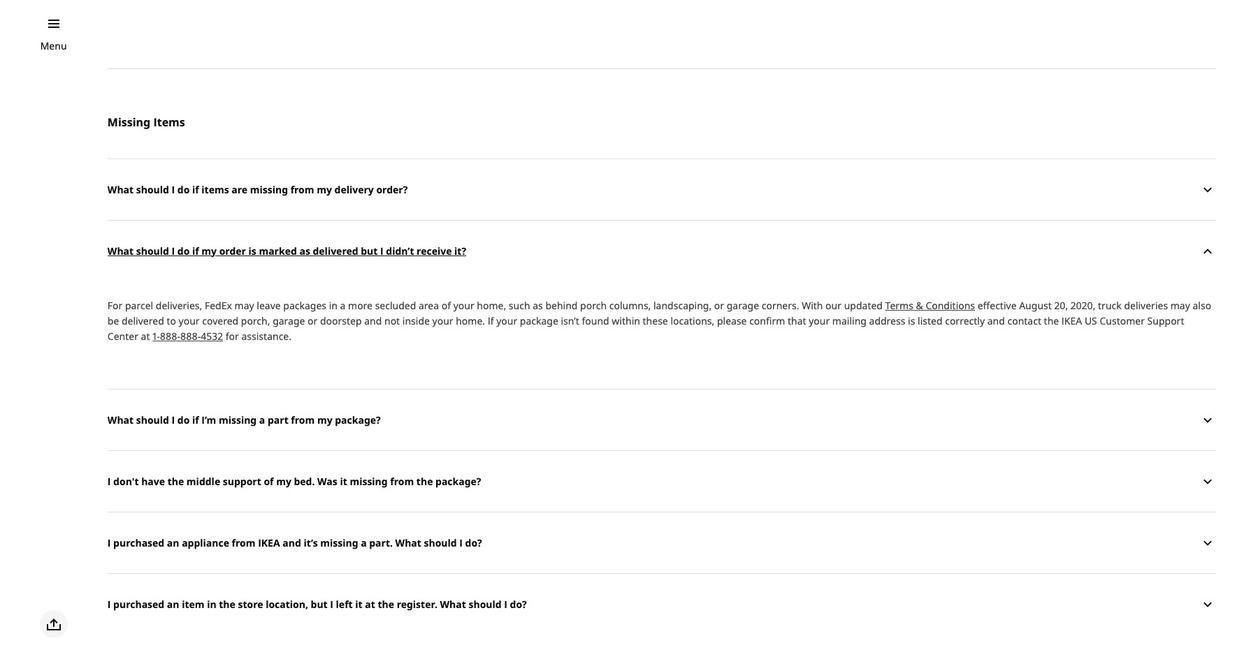 Task type: vqa. For each thing, say whether or not it's contained in the screenshot.
second 'if'
yes



Task type: locate. For each thing, give the bounding box(es) containing it.
at left 1-
[[141, 330, 150, 343]]

2 horizontal spatial a
[[361, 537, 367, 550]]

1 vertical spatial purchased
[[113, 598, 164, 611]]

order
[[219, 244, 246, 258]]

0 vertical spatial package?
[[335, 413, 381, 427]]

at inside dropdown button
[[365, 598, 375, 611]]

conditions
[[926, 299, 975, 313]]

an left item
[[167, 598, 179, 611]]

behind
[[546, 299, 578, 313]]

do left the "order"
[[177, 244, 190, 258]]

1 do from the top
[[177, 183, 190, 196]]

your right if
[[496, 315, 517, 328]]

do for i'm
[[177, 413, 190, 427]]

may up support
[[1171, 299, 1190, 313]]

please
[[717, 315, 747, 328]]

0 horizontal spatial do?
[[465, 537, 482, 550]]

1 horizontal spatial in
[[329, 299, 338, 313]]

0 horizontal spatial and
[[283, 537, 301, 550]]

a up the doorstep
[[340, 299, 346, 313]]

missing
[[250, 183, 288, 196], [219, 413, 257, 427], [350, 475, 388, 488], [320, 537, 358, 550]]

in up the doorstep
[[329, 299, 338, 313]]

effective august 20, 2020, truck deliveries may also be delivered to your covered porch, garage or doorstep and not inside your home. if your package isn't found within these locations, please confirm that your mailing address is listed correctly and contact the ikea us customer support center at
[[108, 299, 1212, 343]]

1 vertical spatial is
[[908, 315, 915, 328]]

purchased for i purchased an item in the store location, but i left it at the register. what should i do?
[[113, 598, 164, 611]]

0 vertical spatial is
[[249, 244, 256, 258]]

what right part.
[[395, 537, 421, 550]]

at
[[141, 330, 150, 343], [365, 598, 375, 611]]

customer
[[1100, 315, 1145, 328]]

columns,
[[609, 299, 651, 313]]

is right the "order"
[[249, 244, 256, 258]]

what should i do if my order is marked as delivered but i didn't receive it?
[[108, 244, 466, 258]]

covered
[[202, 315, 238, 328]]

a left part.
[[361, 537, 367, 550]]

delivered down parcel at the left of page
[[122, 315, 164, 328]]

0 vertical spatial garage
[[727, 299, 759, 313]]

1 vertical spatial in
[[207, 598, 216, 611]]

1 vertical spatial delivered
[[122, 315, 164, 328]]

as up package
[[533, 299, 543, 313]]

didn't
[[386, 244, 414, 258]]

1 horizontal spatial but
[[361, 244, 378, 258]]

0 vertical spatial of
[[442, 299, 451, 313]]

at inside effective august 20, 2020, truck deliveries may also be delivered to your covered porch, garage or doorstep and not inside your home. if your package isn't found within these locations, please confirm that your mailing address is listed correctly and contact the ikea us customer support center at
[[141, 330, 150, 343]]

0 vertical spatial but
[[361, 244, 378, 258]]

0 vertical spatial as
[[299, 244, 310, 258]]

4532
[[201, 330, 223, 343]]

what inside what should i do if items are missing from my delivery order? dropdown button
[[108, 183, 134, 196]]

2020,
[[1071, 299, 1096, 313]]

left
[[336, 598, 353, 611]]

porch
[[580, 299, 607, 313]]

your
[[453, 299, 474, 313], [179, 315, 200, 328], [432, 315, 453, 328], [496, 315, 517, 328], [809, 315, 830, 328]]

&
[[916, 299, 923, 313]]

0 vertical spatial do
[[177, 183, 190, 196]]

may
[[235, 299, 254, 313], [1171, 299, 1190, 313]]

it's
[[304, 537, 318, 550]]

and left the it's
[[283, 537, 301, 550]]

what should i do if items are missing from my delivery order? button
[[108, 159, 1216, 220]]

1 horizontal spatial delivered
[[313, 244, 358, 258]]

0 vertical spatial delivered
[[313, 244, 358, 258]]

as
[[299, 244, 310, 258], [533, 299, 543, 313]]

0 vertical spatial purchased
[[113, 537, 164, 550]]

confirm
[[750, 315, 785, 328]]

2 vertical spatial if
[[192, 413, 199, 427]]

what
[[108, 183, 134, 196], [108, 244, 134, 258], [108, 413, 134, 427], [395, 537, 421, 550], [440, 598, 466, 611]]

of right area
[[442, 299, 451, 313]]

garage up please
[[727, 299, 759, 313]]

1 horizontal spatial ikea
[[1062, 315, 1082, 328]]

order?
[[376, 183, 408, 196]]

what for what should i do if my order is marked as delivered but i didn't receive it?
[[108, 244, 134, 258]]

my left bed.
[[276, 475, 291, 488]]

0 vertical spatial or
[[714, 299, 724, 313]]

from right part
[[291, 413, 315, 427]]

1 vertical spatial garage
[[273, 315, 305, 328]]

purchased left item
[[113, 598, 164, 611]]

part
[[268, 413, 289, 427]]

2 may from the left
[[1171, 299, 1190, 313]]

may inside effective august 20, 2020, truck deliveries may also be delivered to your covered porch, garage or doorstep and not inside your home. if your package isn't found within these locations, please confirm that your mailing address is listed correctly and contact the ikea us customer support center at
[[1171, 299, 1190, 313]]

an for item
[[167, 598, 179, 611]]

with
[[802, 299, 823, 313]]

2 horizontal spatial and
[[988, 315, 1005, 328]]

bed.
[[294, 475, 315, 488]]

purchased down don't
[[113, 537, 164, 550]]

1 vertical spatial as
[[533, 299, 543, 313]]

packages
[[283, 299, 326, 313]]

terms & conditions link
[[885, 299, 975, 313]]

and down effective
[[988, 315, 1005, 328]]

the inside effective august 20, 2020, truck deliveries may also be delivered to your covered porch, garage or doorstep and not inside your home. if your package isn't found within these locations, please confirm that your mailing address is listed correctly and contact the ikea us customer support center at
[[1044, 315, 1059, 328]]

1 vertical spatial at
[[365, 598, 375, 611]]

may up porch,
[[235, 299, 254, 313]]

0 horizontal spatial or
[[308, 315, 318, 328]]

my
[[317, 183, 332, 196], [202, 244, 217, 258], [317, 413, 332, 427], [276, 475, 291, 488]]

0 vertical spatial do?
[[465, 537, 482, 550]]

a
[[340, 299, 346, 313], [259, 413, 265, 427], [361, 537, 367, 550]]

should left items
[[136, 183, 169, 196]]

do? inside i purchased an item in the store location, but i left it at the register. what should i do? dropdown button
[[510, 598, 527, 611]]

0 vertical spatial a
[[340, 299, 346, 313]]

if left items
[[192, 183, 199, 196]]

1 vertical spatial package?
[[436, 475, 481, 488]]

1 purchased from the top
[[113, 537, 164, 550]]

delivered inside dropdown button
[[313, 244, 358, 258]]

was
[[317, 475, 338, 488]]

store
[[238, 598, 263, 611]]

these
[[643, 315, 668, 328]]

0 vertical spatial at
[[141, 330, 150, 343]]

2 vertical spatial do
[[177, 413, 190, 427]]

what up for
[[108, 244, 134, 258]]

1 horizontal spatial is
[[908, 315, 915, 328]]

0 vertical spatial an
[[167, 537, 179, 550]]

center
[[108, 330, 138, 343]]

0 horizontal spatial it
[[340, 475, 347, 488]]

do left i'm on the left of the page
[[177, 413, 190, 427]]

at right left
[[365, 598, 375, 611]]

1-
[[153, 330, 160, 343]]

what inside what should i do if i'm missing a part from my package? dropdown button
[[108, 413, 134, 427]]

of inside dropdown button
[[264, 475, 274, 488]]

1 horizontal spatial may
[[1171, 299, 1190, 313]]

do? inside i purchased an appliance from ikea and it's missing a part. what should i do? dropdown button
[[465, 537, 482, 550]]

3 if from the top
[[192, 413, 199, 427]]

what should i do if items are missing from my delivery order?
[[108, 183, 408, 196]]

3 do from the top
[[177, 413, 190, 427]]

what for what should i do if items are missing from my delivery order?
[[108, 183, 134, 196]]

if for items
[[192, 183, 199, 196]]

1 horizontal spatial as
[[533, 299, 543, 313]]

leave
[[257, 299, 281, 313]]

should up parcel at the left of page
[[136, 244, 169, 258]]

parcel
[[125, 299, 153, 313]]

do
[[177, 183, 190, 196], [177, 244, 190, 258], [177, 413, 190, 427]]

a left part
[[259, 413, 265, 427]]

i
[[172, 183, 175, 196], [172, 244, 175, 258], [380, 244, 384, 258], [172, 413, 175, 427], [108, 475, 111, 488], [108, 537, 111, 550], [459, 537, 463, 550], [108, 598, 111, 611], [330, 598, 333, 611], [504, 598, 507, 611]]

it?
[[454, 244, 466, 258]]

1 horizontal spatial or
[[714, 299, 724, 313]]

1 vertical spatial an
[[167, 598, 179, 611]]

is left the listed
[[908, 315, 915, 328]]

if for my
[[192, 244, 199, 258]]

0 horizontal spatial may
[[235, 299, 254, 313]]

should right the register.
[[469, 598, 502, 611]]

landscaping,
[[654, 299, 712, 313]]

of right "support"
[[264, 475, 274, 488]]

2 do from the top
[[177, 244, 190, 258]]

if
[[192, 183, 199, 196], [192, 244, 199, 258], [192, 413, 199, 427]]

doorstep
[[320, 315, 362, 328]]

is
[[249, 244, 256, 258], [908, 315, 915, 328]]

locations,
[[671, 315, 715, 328]]

2 purchased from the top
[[113, 598, 164, 611]]

1 vertical spatial but
[[311, 598, 328, 611]]

1 horizontal spatial a
[[340, 299, 346, 313]]

should for what should i do if i'm missing a part from my package?
[[136, 413, 169, 427]]

what up don't
[[108, 413, 134, 427]]

it
[[340, 475, 347, 488], [355, 598, 363, 611]]

porch,
[[241, 315, 270, 328]]

and left not
[[364, 315, 382, 328]]

0 horizontal spatial garage
[[273, 315, 305, 328]]

0 vertical spatial in
[[329, 299, 338, 313]]

0 horizontal spatial of
[[264, 475, 274, 488]]

contact
[[1008, 315, 1042, 328]]

1 an from the top
[[167, 537, 179, 550]]

august
[[1019, 299, 1052, 313]]

from left delivery
[[291, 183, 314, 196]]

1 vertical spatial or
[[308, 315, 318, 328]]

1 may from the left
[[235, 299, 254, 313]]

should left i'm on the left of the page
[[136, 413, 169, 427]]

delivered inside effective august 20, 2020, truck deliveries may also be delivered to your covered porch, garage or doorstep and not inside your home. if your package isn't found within these locations, please confirm that your mailing address is listed correctly and contact the ikea us customer support center at
[[122, 315, 164, 328]]

2 an from the top
[[167, 598, 179, 611]]

if left the "order"
[[192, 244, 199, 258]]

what should i do if my order is marked as delivered but i didn't receive it? button
[[108, 220, 1216, 282]]

0 horizontal spatial ikea
[[258, 537, 280, 550]]

0 horizontal spatial is
[[249, 244, 256, 258]]

ikea left the it's
[[258, 537, 280, 550]]

1 vertical spatial ikea
[[258, 537, 280, 550]]

or down packages
[[308, 315, 318, 328]]

1 vertical spatial if
[[192, 244, 199, 258]]

1 horizontal spatial do?
[[510, 598, 527, 611]]

1 vertical spatial it
[[355, 598, 363, 611]]

or up please
[[714, 299, 724, 313]]

what right the register.
[[440, 598, 466, 611]]

updated
[[844, 299, 883, 313]]

0 horizontal spatial delivered
[[122, 315, 164, 328]]

888- down to
[[160, 330, 180, 343]]

1 if from the top
[[192, 183, 199, 196]]

in right item
[[207, 598, 216, 611]]

it right left
[[355, 598, 363, 611]]

ikea down 20,
[[1062, 315, 1082, 328]]

delivered right marked
[[313, 244, 358, 258]]

my left delivery
[[317, 183, 332, 196]]

missing items
[[108, 115, 185, 130]]

garage
[[727, 299, 759, 313], [273, 315, 305, 328]]

do left items
[[177, 183, 190, 196]]

2 if from the top
[[192, 244, 199, 258]]

rotate 180 image
[[1200, 243, 1216, 260]]

ikea inside effective august 20, 2020, truck deliveries may also be delivered to your covered porch, garage or doorstep and not inside your home. if your package isn't found within these locations, please confirm that your mailing address is listed correctly and contact the ikea us customer support center at
[[1062, 315, 1082, 328]]

ikea
[[1062, 315, 1082, 328], [258, 537, 280, 550]]

0 vertical spatial ikea
[[1062, 315, 1082, 328]]

0 horizontal spatial but
[[311, 598, 328, 611]]

your down area
[[432, 315, 453, 328]]

as right marked
[[299, 244, 310, 258]]

of
[[442, 299, 451, 313], [264, 475, 274, 488]]

0 vertical spatial it
[[340, 475, 347, 488]]

it right the was
[[340, 475, 347, 488]]

1 vertical spatial of
[[264, 475, 274, 488]]

but left left
[[311, 598, 328, 611]]

if
[[488, 315, 494, 328]]

1 vertical spatial do
[[177, 244, 190, 258]]

if left i'm on the left of the page
[[192, 413, 199, 427]]

an left appliance
[[167, 537, 179, 550]]

0 vertical spatial if
[[192, 183, 199, 196]]

888- down deliveries,
[[180, 330, 201, 343]]

what inside what should i do if my order is marked as delivered but i didn't receive it? dropdown button
[[108, 244, 134, 258]]

0 horizontal spatial a
[[259, 413, 265, 427]]

1 vertical spatial do?
[[510, 598, 527, 611]]

our
[[826, 299, 842, 313]]

0 horizontal spatial as
[[299, 244, 310, 258]]

your up 1-888-888-4532 link
[[179, 315, 200, 328]]

garage down packages
[[273, 315, 305, 328]]

what down missing
[[108, 183, 134, 196]]

my right part
[[317, 413, 332, 427]]

1 horizontal spatial at
[[365, 598, 375, 611]]

don't
[[113, 475, 139, 488]]

or
[[714, 299, 724, 313], [308, 315, 318, 328]]

0 horizontal spatial at
[[141, 330, 150, 343]]

delivered
[[313, 244, 358, 258], [122, 315, 164, 328]]

888-
[[160, 330, 180, 343], [180, 330, 201, 343]]

in inside dropdown button
[[207, 598, 216, 611]]

more
[[348, 299, 373, 313]]

but left didn't
[[361, 244, 378, 258]]

1 horizontal spatial garage
[[727, 299, 759, 313]]

0 horizontal spatial in
[[207, 598, 216, 611]]

missing right i'm on the left of the page
[[219, 413, 257, 427]]



Task type: describe. For each thing, give the bounding box(es) containing it.
register.
[[397, 598, 438, 611]]

support
[[223, 475, 261, 488]]

terms
[[885, 299, 914, 313]]

inside
[[403, 315, 430, 328]]

listed
[[918, 315, 943, 328]]

truck
[[1098, 299, 1122, 313]]

home,
[[477, 299, 506, 313]]

to
[[167, 315, 176, 328]]

what should i do if i'm missing a part from my package?
[[108, 413, 381, 427]]

should for what should i do if my order is marked as delivered but i didn't receive it?
[[136, 244, 169, 258]]

assistance.
[[242, 330, 292, 343]]

us
[[1085, 315, 1097, 328]]

1 888- from the left
[[160, 330, 180, 343]]

address
[[869, 315, 906, 328]]

garage inside effective august 20, 2020, truck deliveries may also be delivered to your covered porch, garage or doorstep and not inside your home. if your package isn't found within these locations, please confirm that your mailing address is listed correctly and contact the ikea us customer support center at
[[273, 315, 305, 328]]

area
[[419, 299, 439, 313]]

items
[[202, 183, 229, 196]]

for
[[108, 299, 123, 313]]

my left the "order"
[[202, 244, 217, 258]]

marked
[[259, 244, 297, 258]]

deliveries,
[[156, 299, 202, 313]]

as inside dropdown button
[[299, 244, 310, 258]]

i don't have the middle support of my bed. was it missing from the package?
[[108, 475, 481, 488]]

is inside dropdown button
[[249, 244, 256, 258]]

effective
[[978, 299, 1017, 313]]

should for what should i do if items are missing from my delivery order?
[[136, 183, 169, 196]]

correctly
[[945, 315, 985, 328]]

fedex
[[205, 299, 232, 313]]

are
[[232, 183, 248, 196]]

do for items
[[177, 183, 190, 196]]

your up home.
[[453, 299, 474, 313]]

what should i do if i'm missing a part from my package? button
[[108, 389, 1216, 451]]

is inside effective august 20, 2020, truck deliveries may also be delivered to your covered porch, garage or doorstep and not inside your home. if your package isn't found within these locations, please confirm that your mailing address is listed correctly and contact the ikea us customer support center at
[[908, 315, 915, 328]]

i purchased an appliance from ikea and it's missing a part. what should i do?
[[108, 537, 482, 550]]

ikea inside dropdown button
[[258, 537, 280, 550]]

1 horizontal spatial of
[[442, 299, 451, 313]]

what for what should i do if i'm missing a part from my package?
[[108, 413, 134, 427]]

delivery
[[335, 183, 374, 196]]

package
[[520, 315, 558, 328]]

what inside i purchased an appliance from ikea and it's missing a part. what should i do? dropdown button
[[395, 537, 421, 550]]

0 horizontal spatial package?
[[335, 413, 381, 427]]

should right part.
[[424, 537, 457, 550]]

support
[[1148, 315, 1185, 328]]

such
[[509, 299, 530, 313]]

1 horizontal spatial it
[[355, 598, 363, 611]]

i purchased an item in the store location, but i left it at the register. what should i do? button
[[108, 574, 1216, 635]]

be
[[108, 315, 119, 328]]

item
[[182, 598, 204, 611]]

what inside i purchased an item in the store location, but i left it at the register. what should i do? dropdown button
[[440, 598, 466, 611]]

and inside i purchased an appliance from ikea and it's missing a part. what should i do? dropdown button
[[283, 537, 301, 550]]

missing right the was
[[350, 475, 388, 488]]

home.
[[456, 315, 485, 328]]

also
[[1193, 299, 1212, 313]]

1-888-888-4532 link
[[153, 330, 223, 343]]

missing
[[108, 115, 150, 130]]

deliveries
[[1124, 299, 1168, 313]]

i don't have the middle support of my bed. was it missing from the package? button
[[108, 451, 1216, 512]]

for
[[226, 330, 239, 343]]

menu button
[[40, 38, 67, 54]]

missing right the it's
[[320, 537, 358, 550]]

your down with
[[809, 315, 830, 328]]

1 vertical spatial a
[[259, 413, 265, 427]]

missing right are
[[250, 183, 288, 196]]

corners.
[[762, 299, 799, 313]]

menu
[[40, 39, 67, 52]]

an for appliance
[[167, 537, 179, 550]]

that
[[788, 315, 806, 328]]

secluded
[[375, 299, 416, 313]]

for parcel deliveries, fedex may leave packages in a more secluded area of your home, such as behind porch columns, landscaping, or garage corners. with our updated terms & conditions
[[108, 299, 975, 313]]

do for my
[[177, 244, 190, 258]]

purchased for i purchased an appliance from ikea and it's missing a part. what should i do?
[[113, 537, 164, 550]]

mailing
[[832, 315, 867, 328]]

from right appliance
[[232, 537, 256, 550]]

or inside effective august 20, 2020, truck deliveries may also be delivered to your covered porch, garage or doorstep and not inside your home. if your package isn't found within these locations, please confirm that your mailing address is listed correctly and contact the ikea us customer support center at
[[308, 315, 318, 328]]

not
[[384, 315, 400, 328]]

i'm
[[202, 413, 216, 427]]

isn't
[[561, 315, 579, 328]]

appliance
[[182, 537, 229, 550]]

2 vertical spatial a
[[361, 537, 367, 550]]

part.
[[369, 537, 393, 550]]

middle
[[187, 475, 220, 488]]

receive
[[417, 244, 452, 258]]

2 888- from the left
[[180, 330, 201, 343]]

20,
[[1054, 299, 1068, 313]]

if for i'm
[[192, 413, 199, 427]]

from up part.
[[390, 475, 414, 488]]

found
[[582, 315, 609, 328]]

1 horizontal spatial package?
[[436, 475, 481, 488]]

location,
[[266, 598, 308, 611]]

1 horizontal spatial and
[[364, 315, 382, 328]]

items
[[153, 115, 185, 130]]

i purchased an item in the store location, but i left it at the register. what should i do?
[[108, 598, 527, 611]]

within
[[612, 315, 640, 328]]

i purchased an appliance from ikea and it's missing a part. what should i do? button
[[108, 512, 1216, 574]]

have
[[141, 475, 165, 488]]

1-888-888-4532 for assistance.
[[153, 330, 292, 343]]



